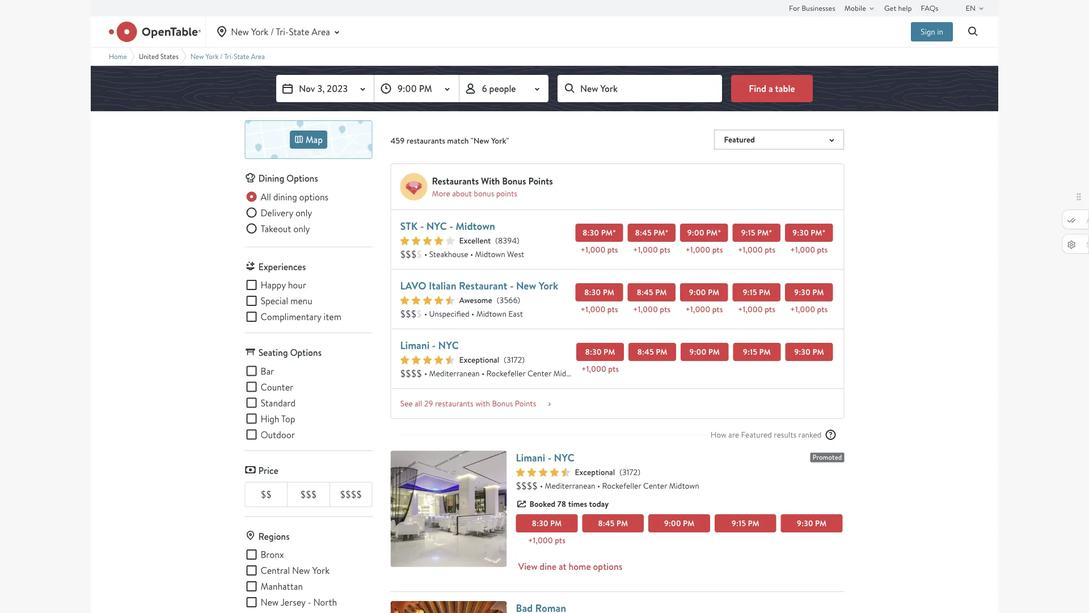 Task type: locate. For each thing, give the bounding box(es) containing it.
regions
[[259, 530, 290, 542]]

1 * from the left
[[613, 227, 616, 238]]

businesses
[[802, 3, 836, 13]]

$$$ for lavo
[[401, 308, 417, 320]]

limani - nyc for the right limani - nyc link
[[516, 450, 575, 465]]

featured
[[725, 134, 756, 145], [742, 429, 773, 440]]

rockefeller up today on the bottom of page
[[603, 481, 642, 491]]

0 vertical spatial mediterranean
[[429, 368, 480, 379]]

pm for the bottom the 9:30 pm link
[[816, 518, 827, 529]]

new up 3566 at the top of the page
[[517, 278, 537, 293]]

for
[[790, 3, 800, 13]]

0 vertical spatial 4.6 stars image
[[401, 355, 455, 364]]

9:15 pm *
[[742, 227, 773, 238]]

only for takeout only
[[294, 223, 310, 234]]

*
[[613, 227, 616, 238], [666, 227, 669, 238], [718, 227, 722, 238], [769, 227, 773, 238], [823, 227, 826, 238]]

0 vertical spatial 8:45 pm link
[[628, 283, 676, 301]]

options right home
[[594, 560, 623, 573]]

6 people
[[482, 82, 516, 95]]

2 horizontal spatial $$$$
[[516, 480, 538, 492]]

- right stk
[[420, 219, 424, 233]]

3172
[[507, 355, 522, 365], [623, 467, 638, 477]]

only down the 'delivery only'
[[294, 223, 310, 234]]

1 horizontal spatial limani - nyc link
[[516, 450, 575, 465]]

options
[[287, 172, 318, 184], [290, 347, 322, 359]]

pm for lavo italian restaurant - new york 8:30 pm link
[[603, 287, 615, 298]]

$$$ right $$
[[301, 488, 317, 500]]

$$$$
[[401, 367, 422, 379], [516, 480, 538, 492], [340, 488, 362, 500]]

booked 78 times today
[[530, 499, 609, 509]]

1 horizontal spatial area
[[312, 26, 330, 38]]

nyc down unspecified
[[439, 338, 459, 352]]

2 vertical spatial 9:00 pm link
[[649, 514, 711, 532]]

1 horizontal spatial limani
[[516, 450, 546, 465]]

view dine at home options button
[[516, 551, 845, 582]]

• up booked
[[540, 481, 543, 491]]

$ down 4.5 stars image
[[417, 308, 422, 320]]

8:45 for the "8:45 pm" "link" associated with lavo italian restaurant - new york
[[637, 287, 654, 298]]

1 vertical spatial options
[[594, 560, 623, 573]]

1 vertical spatial exceptional ( 3172 )
[[575, 467, 641, 478]]

view dine at home options
[[519, 560, 623, 573]]

1 vertical spatial limani
[[516, 450, 546, 465]]

8:45 pm
[[637, 287, 667, 298], [638, 347, 668, 357], [598, 518, 629, 529]]

* for 8:30 pm *
[[613, 227, 616, 238]]

limani down 4.5 stars image
[[401, 338, 430, 352]]

mediterranean up see all 29 restaurants with bonus points
[[429, 368, 480, 379]]

1 horizontal spatial $$$$
[[401, 367, 422, 379]]

+1,000 pts
[[581, 244, 618, 255], [634, 244, 671, 255], [686, 244, 723, 255], [738, 244, 776, 255], [791, 244, 828, 255], [581, 304, 618, 315], [634, 304, 671, 315], [686, 304, 723, 315], [738, 304, 776, 315], [791, 304, 828, 315], [582, 364, 619, 374], [528, 535, 566, 546]]

options for seating options
[[290, 347, 322, 359]]

1 vertical spatial 8:30 pm
[[586, 347, 616, 357]]

nyc
[[427, 219, 447, 233], [439, 338, 459, 352], [554, 450, 575, 465]]

limani - nyc
[[401, 338, 459, 352], [516, 450, 575, 465]]

pm for the bottom 9:15 pm link
[[748, 518, 760, 529]]

midtown inside $$$ $ • unspecified • midtown east
[[477, 309, 507, 319]]

9:15 pm
[[743, 287, 771, 298], [744, 347, 771, 357], [732, 518, 760, 529]]

0 horizontal spatial points
[[497, 188, 518, 199]]

8:30 pm for limani - nyc
[[586, 347, 616, 357]]

options inside option
[[300, 191, 329, 203]]

0 vertical spatial 3172
[[507, 355, 522, 365]]

central
[[261, 565, 290, 576]]

get
[[885, 3, 897, 13]]

0 vertical spatial 9:30 pm link
[[786, 283, 834, 301]]

0 vertical spatial nyc
[[427, 219, 447, 233]]

seating
[[259, 347, 288, 359]]

None field
[[558, 75, 723, 102]]

exceptional up today on the bottom of page
[[575, 467, 615, 478]]

4.5 stars image
[[401, 296, 455, 305]]

rockefeller
[[487, 368, 526, 379], [603, 481, 642, 491]]

0 vertical spatial 9:30 pm
[[795, 287, 825, 298]]

limani for leftmost limani - nyc link
[[401, 338, 430, 352]]

( for limani - nyc
[[504, 355, 507, 365]]

9:15 pm link for lavo italian restaurant - new york
[[733, 283, 781, 301]]

bonus
[[503, 175, 527, 187], [474, 188, 495, 199]]

0 horizontal spatial rockefeller
[[487, 368, 526, 379]]

only inside radio
[[296, 207, 312, 219]]

$$$$ for the 4.6 stars image to the left
[[401, 367, 422, 379]]

new york / tri-state area link
[[191, 52, 265, 61]]

$$$$ • mediterranean • rockefeller center midtown up today on the bottom of page
[[516, 480, 700, 492]]

restaurants right 29
[[435, 398, 474, 409]]

0 vertical spatial $$$
[[401, 248, 417, 260]]

$$
[[261, 488, 272, 500]]

faqs
[[922, 3, 939, 13]]

home
[[109, 52, 127, 61]]

featured right are
[[742, 429, 773, 440]]

0 vertical spatial area
[[312, 26, 330, 38]]

0 vertical spatial featured
[[725, 134, 756, 145]]

1 horizontal spatial exceptional ( 3172 )
[[575, 467, 641, 478]]

1 vertical spatial only
[[294, 223, 310, 234]]

with up the more about bonus points link
[[481, 175, 500, 187]]

0 horizontal spatial $$$$
[[340, 488, 362, 500]]

1 horizontal spatial state
[[289, 26, 310, 38]]

limani - nyc link up booked
[[516, 450, 575, 465]]

nyc up '4 stars' image
[[427, 219, 447, 233]]

limani up booked
[[516, 450, 546, 465]]

0 vertical spatial 9:15 pm link
[[733, 283, 781, 301]]

limani - nyc down unspecified
[[401, 338, 459, 352]]

Please input a Location, Restaurant or Cuisine field
[[558, 75, 723, 102]]

exceptional ( 3172 ) up today on the bottom of page
[[575, 467, 641, 478]]

• up today on the bottom of page
[[598, 481, 601, 491]]

(
[[496, 235, 498, 246], [497, 295, 500, 305], [504, 355, 507, 365], [620, 467, 623, 477]]

0 vertical spatial 8:45 pm
[[637, 287, 667, 298]]

$ for lavo
[[417, 308, 422, 320]]

9:15 pm for lavo italian restaurant - new york
[[743, 287, 771, 298]]

0 vertical spatial only
[[296, 207, 312, 219]]

exceptional for the 4.6 stars image to the left
[[460, 355, 500, 365]]

0 vertical spatial with
[[481, 175, 500, 187]]

( inside awesome ( 3566 )
[[497, 295, 500, 305]]

with left bonus
[[476, 398, 491, 409]]

0 vertical spatial exceptional ( 3172 )
[[460, 355, 525, 365]]

1 vertical spatial $$$$ • mediterranean • rockefeller center midtown
[[516, 480, 700, 492]]

pm for the bottommost the 9:00 pm link
[[684, 518, 695, 529]]

1 vertical spatial restaurants
[[435, 398, 474, 409]]

/
[[271, 26, 274, 38], [220, 52, 223, 61]]

see all 29 restaurants with bonus points
[[401, 398, 537, 409]]

york inside dropdown button
[[251, 26, 269, 38]]

9:15 pm link for limani - nyc
[[734, 343, 781, 361]]

0 horizontal spatial exceptional ( 3172 )
[[460, 355, 525, 365]]

Delivery only radio
[[245, 206, 312, 219]]

a photo of limani - nyc restaurant image
[[391, 451, 507, 567]]

1 vertical spatial with
[[476, 398, 491, 409]]

0 vertical spatial 8:30 pm
[[585, 287, 615, 298]]

only inside option
[[294, 223, 310, 234]]

4.6 stars image up booked
[[516, 468, 571, 477]]

rockefeller up bonus
[[487, 368, 526, 379]]

1 vertical spatial 9:15 pm link
[[734, 343, 781, 361]]

new up new york / tri-state area link
[[231, 26, 249, 38]]

1 horizontal spatial bonus
[[503, 175, 527, 187]]

- left the north
[[308, 596, 311, 608]]

bronx
[[261, 549, 284, 561]]

options right dining at the left of page
[[300, 191, 329, 203]]

1 horizontal spatial exceptional
[[575, 467, 615, 478]]

opentable logo image
[[109, 22, 201, 42]]

bonus point image
[[401, 173, 428, 200]]

state inside dropdown button
[[289, 26, 310, 38]]

help
[[899, 3, 913, 13]]

item
[[324, 311, 342, 323]]

1 horizontal spatial points
[[529, 175, 553, 187]]

4 * from the left
[[769, 227, 773, 238]]

1 vertical spatial mediterranean
[[545, 481, 596, 491]]

0 horizontal spatial exceptional
[[460, 355, 500, 365]]

exceptional up see all 29 restaurants with bonus points button
[[460, 355, 500, 365]]

0 vertical spatial exceptional
[[460, 355, 500, 365]]

2 $ from the top
[[417, 308, 422, 320]]

0 horizontal spatial area
[[251, 52, 265, 61]]

2 vertical spatial 9:15 pm link
[[715, 514, 777, 532]]

0 vertical spatial restaurants
[[407, 135, 446, 146]]

$ down '4 stars' image
[[417, 248, 422, 260]]

1 vertical spatial limani - nyc link
[[516, 450, 575, 465]]

9:15 for 9:15 pm link associated with lavo italian restaurant - new york
[[743, 287, 758, 298]]

1 vertical spatial 8:30 pm link
[[577, 343, 624, 361]]

center for bottommost the 4.6 stars image
[[644, 481, 668, 491]]

1 horizontal spatial options
[[594, 560, 623, 573]]

4 stars image
[[401, 236, 455, 245]]

1 horizontal spatial center
[[644, 481, 668, 491]]

0 horizontal spatial state
[[234, 52, 250, 61]]

$$$$ • mediterranean • rockefeller center midtown
[[401, 367, 584, 379], [516, 480, 700, 492]]

are
[[729, 429, 740, 440]]

1 vertical spatial rockefeller
[[603, 481, 642, 491]]

0 horizontal spatial options
[[300, 191, 329, 203]]

home
[[569, 560, 591, 573]]

0 horizontal spatial tri-
[[224, 52, 234, 61]]

9:30
[[793, 227, 809, 238], [795, 287, 811, 298], [795, 347, 811, 357], [797, 518, 814, 529]]

0 horizontal spatial limani
[[401, 338, 430, 352]]

limani - nyc up booked
[[516, 450, 575, 465]]

/ inside dropdown button
[[271, 26, 274, 38]]

1 vertical spatial points
[[497, 188, 518, 199]]

4.6 stars image up 29
[[401, 355, 455, 364]]

( inside excellent ( 8394 )
[[496, 235, 498, 246]]

find a table button
[[732, 75, 813, 102]]

78
[[558, 499, 567, 509]]

only down all dining options
[[296, 207, 312, 219]]

nov
[[299, 82, 315, 95]]

more about bonus points link
[[432, 188, 518, 199]]

center for the 4.6 stars image to the left
[[528, 368, 552, 379]]

* for 8:45 pm *
[[666, 227, 669, 238]]

special
[[261, 295, 288, 307]]

9:15 pm link
[[733, 283, 781, 301], [734, 343, 781, 361], [715, 514, 777, 532]]

0 vertical spatial 8:30 pm link
[[576, 283, 624, 301]]

1 vertical spatial options
[[290, 347, 322, 359]]

limani - nyc link
[[401, 338, 459, 352], [516, 450, 575, 465]]

8:30
[[583, 227, 600, 238], [585, 287, 601, 298], [586, 347, 602, 357], [532, 518, 549, 529]]

9:00 pm link for limani - nyc
[[681, 343, 729, 361]]

york
[[251, 26, 269, 38], [206, 52, 219, 61], [539, 278, 559, 293], [312, 565, 330, 576]]

state
[[289, 26, 310, 38], [234, 52, 250, 61]]

9:30 for the bottommost the 9:00 pm link
[[797, 518, 814, 529]]

* for 9:30 pm *
[[823, 227, 826, 238]]

options for dining options
[[287, 172, 318, 184]]

restaurant
[[459, 278, 508, 293]]

0 vertical spatial options
[[287, 172, 318, 184]]

york"
[[491, 135, 509, 146]]

dining options
[[259, 172, 318, 184]]

$$$ down 4.5 stars image
[[401, 308, 417, 320]]

1 vertical spatial $
[[417, 308, 422, 320]]

1 horizontal spatial mediterranean
[[545, 481, 596, 491]]

8:45 pm for limani - nyc
[[638, 347, 668, 357]]

8:45
[[636, 227, 652, 238], [637, 287, 654, 298], [638, 347, 654, 357], [598, 518, 615, 529]]

3 * from the left
[[718, 227, 722, 238]]

1 $ from the top
[[417, 248, 422, 260]]

$$$ down '4 stars' image
[[401, 248, 417, 260]]

1 vertical spatial $$$
[[401, 308, 417, 320]]

0 horizontal spatial /
[[220, 52, 223, 61]]

8:30 for 8:30 pm link related to limani - nyc
[[586, 347, 602, 357]]

how
[[711, 429, 727, 440]]

pm for the 9:00 pm link for lavo italian restaurant - new york
[[708, 287, 720, 298]]

area inside dropdown button
[[312, 26, 330, 38]]

limani
[[401, 338, 430, 352], [516, 450, 546, 465]]

area down the new york / tri-state area dropdown button
[[251, 52, 265, 61]]

2 vertical spatial 9:30 pm link
[[782, 514, 843, 532]]

pm for bottommost the "8:45 pm" "link"
[[617, 518, 629, 529]]

$$$
[[401, 248, 417, 260], [401, 308, 417, 320], [301, 488, 317, 500]]

nyc for •
[[439, 338, 459, 352]]

1 vertical spatial 8:45 pm link
[[629, 343, 677, 361]]

0 vertical spatial tri-
[[276, 26, 289, 38]]

1 vertical spatial 9:00 pm link
[[681, 343, 729, 361]]

area up 3,
[[312, 26, 330, 38]]

0 vertical spatial 9:15 pm
[[743, 287, 771, 298]]

only
[[296, 207, 312, 219], [294, 223, 310, 234]]

1 vertical spatial /
[[220, 52, 223, 61]]

9:00 pm for lavo italian restaurant - new york 8:30 pm link
[[689, 287, 720, 298]]

$$$$ • mediterranean • rockefeller center midtown up bonus
[[401, 367, 584, 379]]

$$$$ • mediterranean • rockefeller center midtown for bottommost the 4.6 stars image
[[516, 480, 700, 492]]

9:30 for the 9:00 pm link for limani - nyc
[[795, 347, 811, 357]]

0 vertical spatial /
[[271, 26, 274, 38]]

featured button
[[714, 129, 845, 150]]

search icon image
[[967, 25, 981, 39]]

options up all dining options
[[287, 172, 318, 184]]

midtown
[[456, 219, 496, 233], [475, 249, 506, 259], [477, 309, 507, 319], [554, 368, 584, 379], [670, 481, 700, 491]]

dining
[[259, 172, 285, 184]]

- down unspecified
[[432, 338, 436, 352]]

mediterranean up booked 78 times today on the bottom of the page
[[545, 481, 596, 491]]

results
[[774, 429, 797, 440]]

featured inside popup button
[[725, 134, 756, 145]]

9:30 pm link
[[786, 283, 834, 301], [786, 343, 834, 361], [782, 514, 843, 532]]

dining options group
[[245, 190, 373, 238]]

options right seating
[[290, 347, 322, 359]]

2 * from the left
[[666, 227, 669, 238]]

1 horizontal spatial /
[[271, 26, 274, 38]]

9:30 pm *
[[793, 227, 826, 238]]

pm for the "8:45 pm" "link" associated with lavo italian restaurant - new york
[[656, 287, 667, 298]]

9:30 for the 9:00 pm link for lavo italian restaurant - new york
[[795, 287, 811, 298]]

9:00 pm *
[[688, 227, 722, 238]]

) inside awesome ( 3566 )
[[518, 295, 521, 305]]

limani - nyc link down unspecified
[[401, 338, 459, 352]]

9:15 for 9:15 pm link associated with limani - nyc
[[744, 347, 758, 357]]

1 vertical spatial tri-
[[224, 52, 234, 61]]

9:00 pm link
[[681, 283, 729, 301], [681, 343, 729, 361], [649, 514, 711, 532]]

0 vertical spatial limani
[[401, 338, 430, 352]]

exceptional ( 3172 ) up bonus
[[460, 355, 525, 365]]

0 vertical spatial center
[[528, 368, 552, 379]]

nyc up 78
[[554, 450, 575, 465]]

options
[[300, 191, 329, 203], [594, 560, 623, 573]]

$$$$ • mediterranean • rockefeller center midtown for the 4.6 stars image to the left
[[401, 367, 584, 379]]

points
[[529, 175, 553, 187], [497, 188, 518, 199]]

1 horizontal spatial 4.6 stars image
[[516, 468, 571, 477]]

bonus right about
[[474, 188, 495, 199]]

1 vertical spatial limani - nyc
[[516, 450, 575, 465]]

exceptional ( 3172 )
[[460, 355, 525, 365], [575, 467, 641, 478]]

2 vertical spatial 9:15 pm
[[732, 518, 760, 529]]

( for lavo italian restaurant - new york
[[497, 295, 500, 305]]

0 vertical spatial 9:00 pm link
[[681, 283, 729, 301]]

bonus up the more about bonus points link
[[503, 175, 527, 187]]

0 vertical spatial options
[[300, 191, 329, 203]]

2 vertical spatial 8:45 pm
[[598, 518, 629, 529]]

29
[[424, 398, 433, 409]]

1 vertical spatial 8:45 pm
[[638, 347, 668, 357]]

$ for stk
[[417, 248, 422, 260]]

outdoor
[[261, 429, 295, 441]]

1 vertical spatial 9:30 pm link
[[786, 343, 834, 361]]

5 * from the left
[[823, 227, 826, 238]]

4.6 stars image
[[401, 355, 455, 364], [516, 468, 571, 477]]

pm for 9:15 pm link associated with lavo italian restaurant - new york
[[760, 287, 771, 298]]

1 horizontal spatial rockefeller
[[603, 481, 642, 491]]

italian
[[429, 278, 457, 293]]

0 horizontal spatial 3172
[[507, 355, 522, 365]]

1 vertical spatial featured
[[742, 429, 773, 440]]

rockefeller for bottommost the 4.6 stars image
[[603, 481, 642, 491]]

featured down find
[[725, 134, 756, 145]]

- inside "regions" "group"
[[308, 596, 311, 608]]

people
[[490, 82, 516, 95]]

0 vertical spatial state
[[289, 26, 310, 38]]

1 vertical spatial 3172
[[623, 467, 638, 477]]

) inside excellent ( 8394 )
[[517, 235, 520, 246]]

pm for 9:15 pm link associated with limani - nyc
[[760, 347, 771, 357]]

center
[[528, 368, 552, 379], [644, 481, 668, 491]]

limani - nyc for leftmost limani - nyc link
[[401, 338, 459, 352]]

0 vertical spatial limani - nyc
[[401, 338, 459, 352]]

0 horizontal spatial mediterranean
[[429, 368, 480, 379]]

restaurants right 459 on the top
[[407, 135, 446, 146]]



Task type: vqa. For each thing, say whether or not it's contained in the screenshot.
Happy Hour
yes



Task type: describe. For each thing, give the bounding box(es) containing it.
special menu
[[261, 295, 313, 307]]

8:30 pm *
[[583, 227, 616, 238]]

complimentary
[[261, 311, 322, 323]]

table
[[776, 82, 796, 94]]

8:30 pm for lavo italian restaurant - new york
[[585, 287, 615, 298]]

with inside the restaurants with bonus points more about bonus points
[[481, 175, 500, 187]]

central new york
[[261, 565, 330, 576]]

new inside the new york / tri-state area dropdown button
[[231, 26, 249, 38]]

manhattan
[[261, 580, 303, 592]]

dining
[[273, 191, 297, 203]]

2 vertical spatial $$$
[[301, 488, 317, 500]]

find a table
[[749, 82, 796, 94]]

new jersey - north
[[261, 596, 337, 608]]

new right states
[[191, 52, 204, 61]]

bonus
[[492, 398, 513, 409]]

seating options group
[[245, 364, 373, 441]]

6
[[482, 82, 487, 95]]

pm for the "8:45 pm" "link" corresponding to limani - nyc
[[656, 347, 668, 357]]

bar
[[261, 365, 274, 377]]

2 vertical spatial 8:30 pm link
[[516, 514, 578, 532]]

nov 3, 2023 button
[[276, 75, 374, 102]]

experiences group
[[245, 278, 373, 324]]

8:45 for the "8:45 pm" "link" corresponding to limani - nyc
[[638, 347, 654, 357]]

delivery
[[261, 207, 294, 219]]

0 horizontal spatial limani - nyc link
[[401, 338, 459, 352]]

pm for the 9:30 pm link related to lavo italian restaurant - new york
[[813, 287, 825, 298]]

• up 29
[[425, 368, 428, 379]]

for businesses
[[790, 3, 836, 13]]

• down '4 stars' image
[[425, 249, 428, 259]]

$$$ $ • unspecified • midtown east
[[401, 308, 523, 320]]

pm for the 9:30 pm link associated with limani - nyc
[[813, 347, 825, 357]]

( for stk - nyc - midtown
[[496, 235, 498, 246]]

get help button
[[885, 0, 913, 16]]

• down awesome
[[472, 309, 475, 319]]

) for stk - nyc - midtown
[[517, 235, 520, 246]]

9:30 pm for lavo italian restaurant - new york
[[795, 287, 825, 298]]

united
[[139, 52, 159, 61]]

0 horizontal spatial 4.6 stars image
[[401, 355, 455, 364]]

$$$ for stk
[[401, 248, 417, 260]]

- up booked
[[548, 450, 552, 465]]

times
[[569, 499, 588, 509]]

0 vertical spatial bonus
[[503, 175, 527, 187]]

- up '4 stars' image
[[450, 219, 454, 233]]

) for limani - nyc
[[522, 355, 525, 365]]

high top
[[261, 413, 295, 425]]

standard
[[261, 397, 296, 409]]

ranked
[[799, 429, 822, 440]]

states
[[160, 52, 179, 61]]

* for 9:00 pm *
[[718, 227, 722, 238]]

0 vertical spatial points
[[529, 175, 553, 187]]

restaurants
[[432, 175, 479, 187]]

1 vertical spatial new york / tri-state area
[[191, 52, 265, 61]]

about
[[453, 188, 472, 199]]

seating options
[[259, 347, 322, 359]]

today
[[590, 499, 609, 509]]

match
[[447, 135, 469, 146]]

new york / tri-state area inside the new york / tri-state area dropdown button
[[231, 26, 330, 38]]

delivery only
[[261, 207, 312, 219]]

9:30 pm link for limani - nyc
[[786, 343, 834, 361]]

stk - nyc - midtown
[[401, 219, 496, 233]]

pm for 8:30 pm link related to limani - nyc
[[604, 347, 616, 357]]

price
[[259, 464, 279, 477]]

2 vertical spatial 8:45 pm link
[[583, 514, 644, 532]]

takeout only
[[261, 223, 310, 234]]

2 vertical spatial 8:30 pm
[[532, 518, 562, 529]]

9:00 pm for the bottommost 8:30 pm link
[[665, 518, 695, 529]]

pm for the 9:00 pm link for limani - nyc
[[709, 347, 720, 357]]

8:45 pm link for limani - nyc
[[629, 343, 677, 361]]

"new
[[471, 135, 490, 146]]

9:00 pm link for lavo italian restaurant - new york
[[681, 283, 729, 301]]

dine
[[540, 560, 557, 573]]

All dining options radio
[[245, 190, 329, 204]]

• down 4.5 stars image
[[425, 309, 428, 319]]

map button
[[245, 120, 373, 159]]

promoted
[[813, 453, 843, 462]]

• up see all 29 restaurants with bonus points button
[[482, 368, 485, 379]]

lavo
[[401, 278, 427, 293]]

) for lavo italian restaurant - new york
[[518, 295, 521, 305]]

8:45 pm *
[[636, 227, 669, 238]]

mediterranean for the 4.6 stars image to the left
[[429, 368, 480, 379]]

united states
[[139, 52, 179, 61]]

1 vertical spatial area
[[251, 52, 265, 61]]

only for delivery only
[[296, 207, 312, 219]]

8:30 pm link for limani - nyc
[[577, 343, 624, 361]]

menu
[[291, 295, 313, 307]]

steakhouse
[[429, 249, 469, 259]]

restaurants with bonus points more about bonus points
[[432, 175, 553, 199]]

3,
[[317, 82, 325, 95]]

happy
[[261, 279, 286, 291]]

sign
[[921, 26, 936, 37]]

• down "excellent"
[[471, 249, 474, 259]]

booked
[[530, 499, 556, 509]]

restaurants inside see all 29 restaurants with bonus points button
[[435, 398, 474, 409]]

exceptional for bottommost the 4.6 stars image
[[575, 467, 615, 478]]

2 vertical spatial nyc
[[554, 450, 575, 465]]

west
[[508, 249, 525, 259]]

9:15 for the bottom 9:15 pm link
[[732, 518, 747, 529]]

$$$ $ • steakhouse • midtown west
[[401, 248, 525, 260]]

- up 3566 at the top of the page
[[510, 278, 514, 293]]

9:00 pm for 8:30 pm link related to limani - nyc
[[690, 347, 720, 357]]

mediterranean for bottommost the 4.6 stars image
[[545, 481, 596, 491]]

1 vertical spatial 4.6 stars image
[[516, 468, 571, 477]]

tri- inside dropdown button
[[276, 26, 289, 38]]

points
[[515, 398, 537, 409]]

for businesses button
[[790, 0, 836, 16]]

faqs button
[[922, 0, 939, 16]]

with inside button
[[476, 398, 491, 409]]

en
[[967, 3, 976, 13]]

all
[[261, 191, 271, 203]]

$$$$ for bottommost the 4.6 stars image
[[516, 480, 538, 492]]

8:30 for lavo italian restaurant - new york 8:30 pm link
[[585, 287, 601, 298]]

in
[[938, 26, 944, 37]]

limani for the right limani - nyc link
[[516, 450, 546, 465]]

2 vertical spatial 9:30 pm
[[797, 518, 827, 529]]

see
[[401, 398, 413, 409]]

8:30 for the bottommost 8:30 pm link
[[532, 518, 549, 529]]

8:45 for bottommost the "8:45 pm" "link"
[[598, 518, 615, 529]]

awesome
[[460, 295, 493, 306]]

get help
[[885, 3, 913, 13]]

map
[[306, 133, 323, 146]]

9:15 pm for limani - nyc
[[744, 347, 771, 357]]

regions group
[[245, 548, 373, 613]]

new york / tri-state area button
[[215, 16, 344, 47]]

lavo italian restaurant - new york
[[401, 278, 559, 293]]

new up 'manhattan'
[[292, 565, 310, 576]]

pm for the bottommost 8:30 pm link
[[551, 518, 562, 529]]

options inside button
[[594, 560, 623, 573]]

Takeout only radio
[[245, 222, 310, 235]]

9:30 pm link for lavo italian restaurant - new york
[[786, 283, 834, 301]]

sign in button
[[912, 22, 954, 41]]

midtown inside $$$ $ • steakhouse • midtown west
[[475, 249, 506, 259]]

mobile
[[845, 3, 867, 13]]

takeout
[[261, 223, 291, 234]]

at
[[559, 560, 567, 573]]

a
[[769, 82, 774, 94]]

jersey
[[281, 596, 306, 608]]

rockefeller for the 4.6 stars image to the left
[[487, 368, 526, 379]]

* for 9:15 pm *
[[769, 227, 773, 238]]

stk
[[401, 219, 418, 233]]

2023
[[327, 82, 348, 95]]

8:45 pm for lavo italian restaurant - new york
[[637, 287, 667, 298]]

find
[[749, 82, 767, 94]]

york inside "regions" "group"
[[312, 565, 330, 576]]

new down 'manhattan'
[[261, 596, 279, 608]]

459 restaurants match "new york"
[[391, 135, 509, 146]]

8:45 pm link for lavo italian restaurant - new york
[[628, 283, 676, 301]]

8394
[[498, 235, 517, 246]]

top
[[281, 413, 295, 425]]

complimentary item
[[261, 311, 342, 323]]

nyc for $
[[427, 219, 447, 233]]

hour
[[288, 279, 306, 291]]

1 vertical spatial bonus
[[474, 188, 495, 199]]

8:30 pm link for lavo italian restaurant - new york
[[576, 283, 624, 301]]

counter
[[261, 381, 294, 393]]

9:30 pm for limani - nyc
[[795, 347, 825, 357]]

all
[[415, 398, 423, 409]]



